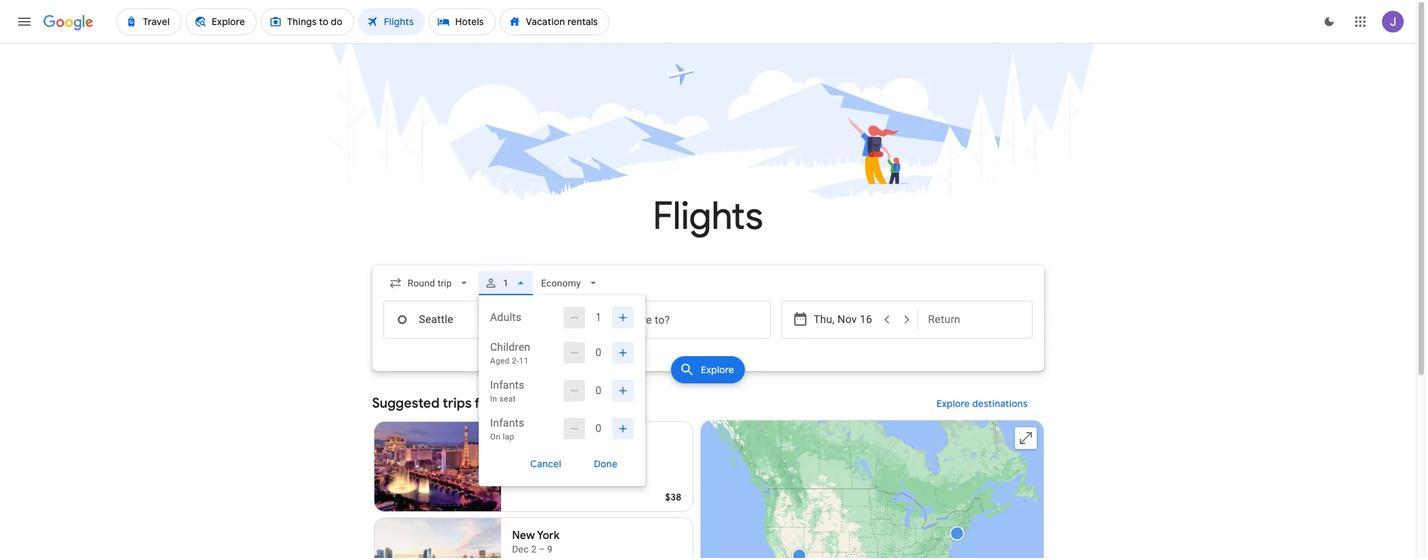 Task type: vqa. For each thing, say whether or not it's contained in the screenshot.
"1" 'popup button'
yes



Task type: locate. For each thing, give the bounding box(es) containing it.
0 for infants on lap
[[595, 422, 602, 435]]

0 vertical spatial explore
[[701, 364, 734, 376]]

children
[[490, 341, 530, 354]]

explore for explore destinations
[[936, 398, 970, 410]]

on
[[490, 432, 501, 442]]

explore destinations
[[936, 398, 1028, 410]]

explore left destinations
[[936, 398, 970, 410]]

infants for infants on lap
[[490, 416, 524, 429]]

0 vertical spatial dec
[[512, 448, 529, 458]]

adults
[[490, 311, 522, 324]]

new
[[512, 529, 535, 542]]

$38
[[665, 491, 682, 503]]

1 vertical spatial dec
[[512, 544, 529, 555]]

3 0 from the top
[[595, 422, 602, 435]]

2 hr 40 min
[[573, 461, 622, 472]]

york
[[537, 529, 560, 542]]

explore inside flight search field
[[701, 364, 734, 376]]

0 vertical spatial infants
[[490, 379, 524, 391]]

2 0 from the top
[[595, 384, 602, 397]]

dec inside new york dec 2 – 9
[[512, 544, 529, 555]]

explore
[[701, 364, 734, 376], [936, 398, 970, 410]]

infants up seat
[[490, 379, 524, 391]]

dec
[[512, 448, 529, 458], [512, 544, 529, 555]]

explore down where to? text box
[[701, 364, 734, 376]]

1 vertical spatial explore
[[936, 398, 970, 410]]

40
[[593, 461, 603, 472]]

suggested trips from seattle
[[372, 395, 551, 412]]

0 vertical spatial 1
[[503, 278, 509, 289]]

explore inside suggested trips from seattle region
[[936, 398, 970, 410]]

None field
[[383, 271, 476, 295], [536, 271, 605, 295], [383, 271, 476, 295], [536, 271, 605, 295]]

seattle
[[508, 395, 551, 412]]

dec for las
[[512, 448, 529, 458]]

1 vertical spatial infants
[[490, 416, 524, 429]]

dec down the new
[[512, 544, 529, 555]]

1
[[503, 278, 509, 289], [595, 311, 602, 324]]

change appearance image
[[1313, 5, 1346, 38]]

trips
[[443, 395, 472, 412]]

vegas
[[531, 433, 562, 446]]

Departure text field
[[814, 301, 876, 338]]

1 horizontal spatial 1
[[595, 311, 602, 324]]

1 infants from the top
[[490, 379, 524, 391]]

flights
[[653, 192, 763, 240]]

0 for infants in seat
[[595, 384, 602, 397]]

dec down las in the bottom of the page
[[512, 448, 529, 458]]

1 button
[[479, 267, 533, 299]]

0 vertical spatial 0
[[595, 346, 602, 359]]

1 0 from the top
[[595, 346, 602, 359]]

2 infants from the top
[[490, 416, 524, 429]]

explore destinations button
[[920, 387, 1044, 420]]

1 vertical spatial 0
[[595, 384, 602, 397]]

2 – 9
[[531, 544, 553, 555]]

explore for explore
[[701, 364, 734, 376]]

2 dec from the top
[[512, 544, 529, 555]]

1 horizontal spatial explore
[[936, 398, 970, 410]]

Where to? text field
[[579, 301, 770, 339]]

dec inside the las vegas dec 9 – 16
[[512, 448, 529, 458]]

seat
[[499, 394, 516, 404]]

nonstop
[[528, 461, 565, 472]]

0 horizontal spatial 1
[[503, 278, 509, 289]]

dec for new
[[512, 544, 529, 555]]

1 vertical spatial 1
[[595, 311, 602, 324]]

new york dec 2 – 9
[[512, 529, 560, 555]]

infants
[[490, 379, 524, 391], [490, 416, 524, 429]]

infants up lap
[[490, 416, 524, 429]]

1 dec from the top
[[512, 448, 529, 458]]

0 horizontal spatial explore
[[701, 364, 734, 376]]

2 vertical spatial 0
[[595, 422, 602, 435]]

suggested trips from seattle region
[[372, 387, 1044, 558]]

0
[[595, 346, 602, 359], [595, 384, 602, 397], [595, 422, 602, 435]]

infants for infants in seat
[[490, 379, 524, 391]]



Task type: describe. For each thing, give the bounding box(es) containing it.
aged
[[490, 356, 510, 366]]

lap
[[503, 432, 514, 442]]

2-
[[512, 356, 519, 366]]

38 US dollars text field
[[665, 491, 682, 503]]

done
[[594, 458, 617, 470]]

destinations
[[972, 398, 1028, 410]]

0 for children aged 2-11
[[595, 346, 602, 359]]

2
[[573, 461, 579, 472]]

in
[[490, 394, 497, 404]]

1 inside popup button
[[503, 278, 509, 289]]

suggested
[[372, 395, 440, 412]]

infants in seat
[[490, 379, 524, 404]]

done button
[[578, 453, 634, 475]]

cancel
[[530, 458, 561, 470]]

Flight search field
[[361, 265, 1055, 486]]

cancel button
[[514, 453, 578, 475]]

from
[[475, 395, 505, 412]]

min
[[606, 461, 622, 472]]

number of passengers dialog
[[479, 295, 645, 486]]

9 – 16
[[531, 448, 558, 458]]

las
[[512, 433, 529, 446]]

hr
[[581, 461, 590, 472]]

explore button
[[671, 356, 745, 383]]

Return text field
[[928, 301, 1022, 338]]

children aged 2-11
[[490, 341, 530, 366]]

infants on lap
[[490, 416, 524, 442]]

11
[[519, 356, 529, 366]]

main menu image
[[16, 14, 33, 30]]

las vegas dec 9 – 16
[[512, 433, 562, 458]]

1 inside the number of passengers dialog
[[595, 311, 602, 324]]



